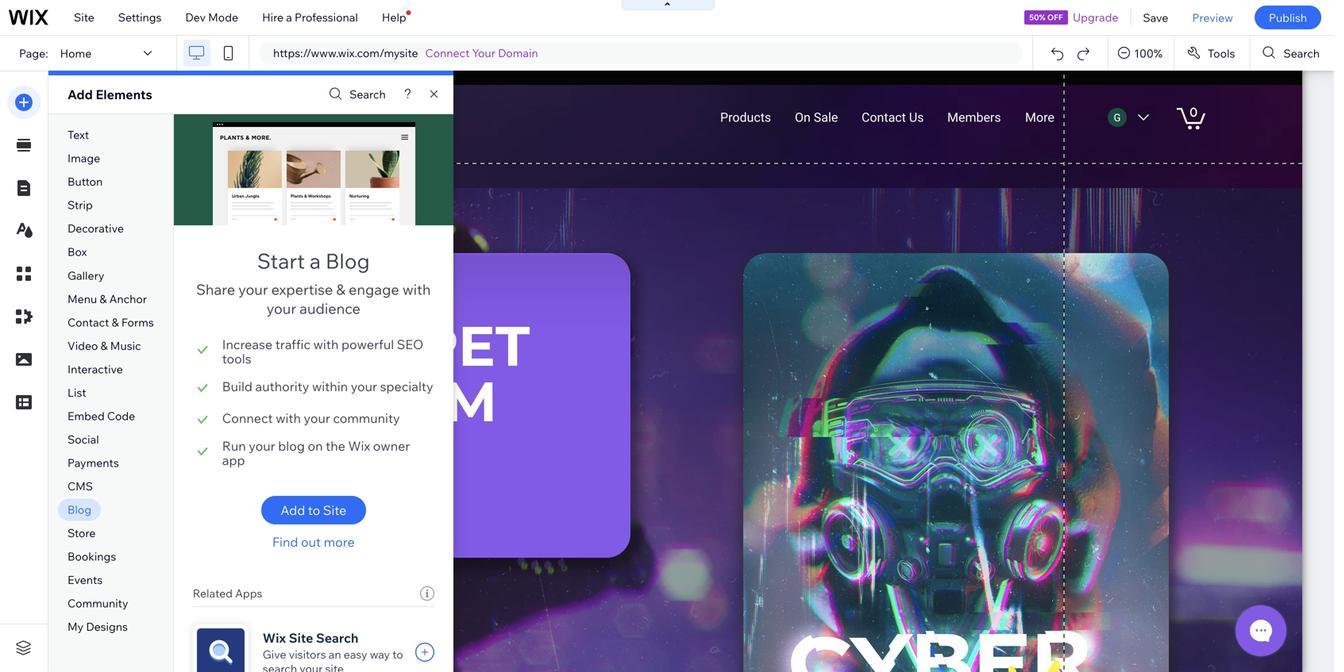 Task type: locate. For each thing, give the bounding box(es) containing it.
specialty
[[380, 379, 433, 395]]

embed code
[[68, 409, 135, 423]]

search
[[263, 662, 297, 673]]

easy
[[344, 648, 367, 662]]

search button down the https://www.wix.com/mysite
[[325, 83, 386, 106]]

0 vertical spatial site
[[74, 10, 94, 24]]

site
[[74, 10, 94, 24], [323, 503, 347, 519], [289, 631, 313, 647]]

1 vertical spatial site
[[323, 503, 347, 519]]

button
[[68, 175, 103, 189]]

0 vertical spatial search
[[1284, 46, 1320, 60]]

https://www.wix.com/mysite connect your domain
[[273, 46, 538, 60]]

contact & forms
[[68, 316, 154, 329]]

search button
[[1251, 36, 1334, 71], [325, 83, 386, 106]]

& up audience
[[336, 281, 346, 299]]

1 horizontal spatial add
[[281, 503, 305, 519]]

wix right the the
[[348, 438, 370, 454]]

0 vertical spatial blog
[[326, 248, 370, 274]]

wix inside run your blog on the wix owner app
[[348, 438, 370, 454]]

build
[[222, 379, 253, 395]]

1 horizontal spatial with
[[313, 337, 339, 353]]

wix
[[348, 438, 370, 454], [263, 631, 286, 647]]

connect left your
[[425, 46, 470, 60]]

2 horizontal spatial with
[[403, 281, 431, 299]]

1 vertical spatial to
[[393, 648, 403, 662]]

run
[[222, 438, 246, 454]]

connect up run
[[222, 411, 273, 427]]

0 vertical spatial a
[[286, 10, 292, 24]]

a inside start a blog share your expertise & engage with your audience
[[310, 248, 321, 274]]

visitors
[[289, 648, 326, 662]]

https://www.wix.com/mysite
[[273, 46, 418, 60]]

add to site
[[281, 503, 347, 519]]

blog down cms in the left bottom of the page
[[68, 503, 91, 517]]

forms
[[121, 316, 154, 329]]

1 horizontal spatial a
[[310, 248, 321, 274]]

connect
[[425, 46, 470, 60], [222, 411, 273, 427]]

code
[[107, 409, 135, 423]]

blog
[[326, 248, 370, 274], [68, 503, 91, 517]]

2 vertical spatial site
[[289, 631, 313, 647]]

your right share
[[238, 281, 268, 299]]

site up visitors
[[289, 631, 313, 647]]

&
[[336, 281, 346, 299], [100, 292, 107, 306], [112, 316, 119, 329], [101, 339, 108, 353]]

add up find
[[281, 503, 305, 519]]

1 vertical spatial connect
[[222, 411, 273, 427]]

blog inside start a blog share your expertise & engage with your audience
[[326, 248, 370, 274]]

1 horizontal spatial blog
[[326, 248, 370, 274]]

1 vertical spatial with
[[313, 337, 339, 353]]

0 horizontal spatial with
[[276, 411, 301, 427]]

1 horizontal spatial connect
[[425, 46, 470, 60]]

0 horizontal spatial site
[[74, 10, 94, 24]]

site up home
[[74, 10, 94, 24]]

0 vertical spatial add
[[68, 87, 93, 102]]

search
[[1284, 46, 1320, 60], [350, 87, 386, 101], [316, 631, 359, 647]]

apps
[[235, 587, 262, 601]]

1 horizontal spatial site
[[289, 631, 313, 647]]

your inside wix site search give visitors an easy way to search your site
[[300, 662, 323, 673]]

search down the https://www.wix.com/mysite
[[350, 87, 386, 101]]

with up blog
[[276, 411, 301, 427]]

my
[[68, 620, 84, 634]]

your down expertise
[[267, 300, 296, 318]]

a
[[286, 10, 292, 24], [310, 248, 321, 274]]

to inside button
[[308, 503, 320, 519]]

store
[[68, 527, 96, 540]]

dev mode
[[185, 10, 238, 24]]

0 horizontal spatial to
[[308, 503, 320, 519]]

your
[[472, 46, 496, 60]]

1 vertical spatial wix
[[263, 631, 286, 647]]

add for add elements
[[68, 87, 93, 102]]

& for anchor
[[100, 292, 107, 306]]

0 vertical spatial wix
[[348, 438, 370, 454]]

your
[[238, 281, 268, 299], [267, 300, 296, 318], [351, 379, 377, 395], [304, 411, 330, 427], [249, 438, 275, 454], [300, 662, 323, 673]]

0 horizontal spatial a
[[286, 10, 292, 24]]

site inside wix site search give visitors an easy way to search your site
[[289, 631, 313, 647]]

decorative
[[68, 222, 124, 236]]

related
[[193, 587, 233, 601]]

a for professional
[[286, 10, 292, 24]]

with
[[403, 281, 431, 299], [313, 337, 339, 353], [276, 411, 301, 427]]

your right run
[[249, 438, 275, 454]]

add elements
[[68, 87, 152, 102]]

site up more
[[323, 503, 347, 519]]

wix inside wix site search give visitors an easy way to search your site
[[263, 631, 286, 647]]

1 horizontal spatial search button
[[1251, 36, 1334, 71]]

& right "menu"
[[100, 292, 107, 306]]

off
[[1048, 12, 1063, 22]]

& for music
[[101, 339, 108, 353]]

expertise
[[271, 281, 333, 299]]

build authority within your specialty
[[222, 379, 433, 395]]

save button
[[1131, 0, 1181, 35]]

search down publish button
[[1284, 46, 1320, 60]]

designs
[[86, 620, 128, 634]]

a right hire
[[286, 10, 292, 24]]

blog up engage
[[326, 248, 370, 274]]

start a blog share your expertise & engage with your audience
[[196, 248, 431, 318]]

community
[[68, 597, 128, 611]]

0 vertical spatial with
[[403, 281, 431, 299]]

wix up give
[[263, 631, 286, 647]]

give
[[263, 648, 286, 662]]

with inside increase traffic with powerful seo tools
[[313, 337, 339, 353]]

1 horizontal spatial to
[[393, 648, 403, 662]]

& left forms
[[112, 316, 119, 329]]

to right way
[[393, 648, 403, 662]]

your inside run your blog on the wix owner app
[[249, 438, 275, 454]]

strip
[[68, 198, 93, 212]]

add
[[68, 87, 93, 102], [281, 503, 305, 519]]

to up find out more
[[308, 503, 320, 519]]

1 vertical spatial add
[[281, 503, 305, 519]]

run your blog on the wix owner app
[[222, 438, 410, 469]]

1 vertical spatial a
[[310, 248, 321, 274]]

dev
[[185, 10, 206, 24]]

search up an
[[316, 631, 359, 647]]

add inside button
[[281, 503, 305, 519]]

list
[[68, 386, 86, 400]]

0 vertical spatial to
[[308, 503, 320, 519]]

search button down publish
[[1251, 36, 1334, 71]]

2 vertical spatial with
[[276, 411, 301, 427]]

0 horizontal spatial wix
[[263, 631, 286, 647]]

find out more button
[[261, 535, 366, 550]]

0 horizontal spatial search button
[[325, 83, 386, 106]]

to
[[308, 503, 320, 519], [393, 648, 403, 662]]

2 horizontal spatial site
[[323, 503, 347, 519]]

engage
[[349, 281, 399, 299]]

& right the 'video'
[[101, 339, 108, 353]]

2 vertical spatial search
[[316, 631, 359, 647]]

1 horizontal spatial wix
[[348, 438, 370, 454]]

with right traffic
[[313, 337, 339, 353]]

app
[[222, 453, 245, 469]]

events
[[68, 573, 103, 587]]

a up expertise
[[310, 248, 321, 274]]

0 horizontal spatial add
[[68, 87, 93, 102]]

an
[[329, 648, 341, 662]]

your up community
[[351, 379, 377, 395]]

add up text
[[68, 87, 93, 102]]

with right engage
[[403, 281, 431, 299]]

your down visitors
[[300, 662, 323, 673]]

tools
[[1208, 46, 1235, 60]]

wix site search give visitors an easy way to search your site
[[263, 631, 403, 673]]

1 vertical spatial blog
[[68, 503, 91, 517]]



Task type: vqa. For each thing, say whether or not it's contained in the screenshot.
BLOG PAGES
no



Task type: describe. For each thing, give the bounding box(es) containing it.
the
[[326, 438, 345, 454]]

box
[[68, 245, 87, 259]]

0 horizontal spatial connect
[[222, 411, 273, 427]]

gallery
[[68, 269, 104, 283]]

social
[[68, 433, 99, 447]]

save
[[1143, 11, 1169, 24]]

start
[[257, 248, 305, 274]]

connect with your community
[[222, 411, 400, 427]]

image
[[68, 151, 100, 165]]

community
[[333, 411, 400, 427]]

search inside wix site search give visitors an easy way to search your site
[[316, 631, 359, 647]]

a for blog
[[310, 248, 321, 274]]

owner
[[373, 438, 410, 454]]

your up on
[[304, 411, 330, 427]]

add to site button
[[261, 496, 366, 525]]

home
[[60, 46, 92, 60]]

mode
[[208, 10, 238, 24]]

increase traffic with powerful seo tools
[[222, 337, 424, 367]]

out
[[301, 535, 321, 550]]

upgrade
[[1073, 10, 1119, 24]]

0 horizontal spatial blog
[[68, 503, 91, 517]]

anchor
[[109, 292, 147, 306]]

share
[[196, 281, 235, 299]]

way
[[370, 648, 390, 662]]

seo
[[397, 337, 424, 353]]

find out more
[[272, 535, 355, 550]]

publish
[[1269, 11, 1307, 24]]

100% button
[[1109, 36, 1174, 71]]

more
[[324, 535, 355, 550]]

add for add to site
[[281, 503, 305, 519]]

1 vertical spatial search button
[[325, 83, 386, 106]]

related apps
[[193, 587, 262, 601]]

contact
[[68, 316, 109, 329]]

help
[[382, 10, 406, 24]]

50% off
[[1030, 12, 1063, 22]]

authority
[[255, 379, 309, 395]]

payments
[[68, 456, 119, 470]]

50%
[[1030, 12, 1046, 22]]

embed
[[68, 409, 105, 423]]

& for forms
[[112, 316, 119, 329]]

tools
[[222, 351, 251, 367]]

100%
[[1135, 46, 1163, 60]]

music
[[110, 339, 141, 353]]

traffic
[[275, 337, 311, 353]]

find
[[272, 535, 298, 550]]

bookings
[[68, 550, 116, 564]]

& inside start a blog share your expertise & engage with your audience
[[336, 281, 346, 299]]

video & music
[[68, 339, 141, 353]]

preview
[[1193, 11, 1234, 24]]

menu & anchor
[[68, 292, 147, 306]]

text
[[68, 128, 89, 142]]

1 vertical spatial search
[[350, 87, 386, 101]]

hire a professional
[[262, 10, 358, 24]]

professional
[[295, 10, 358, 24]]

preview button
[[1181, 0, 1245, 35]]

within
[[312, 379, 348, 395]]

with inside start a blog share your expertise & engage with your audience
[[403, 281, 431, 299]]

powerful
[[342, 337, 394, 353]]

increase
[[222, 337, 273, 353]]

video
[[68, 339, 98, 353]]

0 vertical spatial search button
[[1251, 36, 1334, 71]]

site
[[325, 662, 344, 673]]

tools button
[[1175, 36, 1250, 71]]

blog
[[278, 438, 305, 454]]

audience
[[300, 300, 361, 318]]

0 vertical spatial connect
[[425, 46, 470, 60]]

hire
[[262, 10, 284, 24]]

interactive
[[68, 362, 123, 376]]

site inside button
[[323, 503, 347, 519]]

menu
[[68, 292, 97, 306]]

publish button
[[1255, 6, 1322, 29]]

cms
[[68, 480, 93, 494]]

my designs
[[68, 620, 128, 634]]

domain
[[498, 46, 538, 60]]

to inside wix site search give visitors an easy way to search your site
[[393, 648, 403, 662]]

settings
[[118, 10, 162, 24]]



